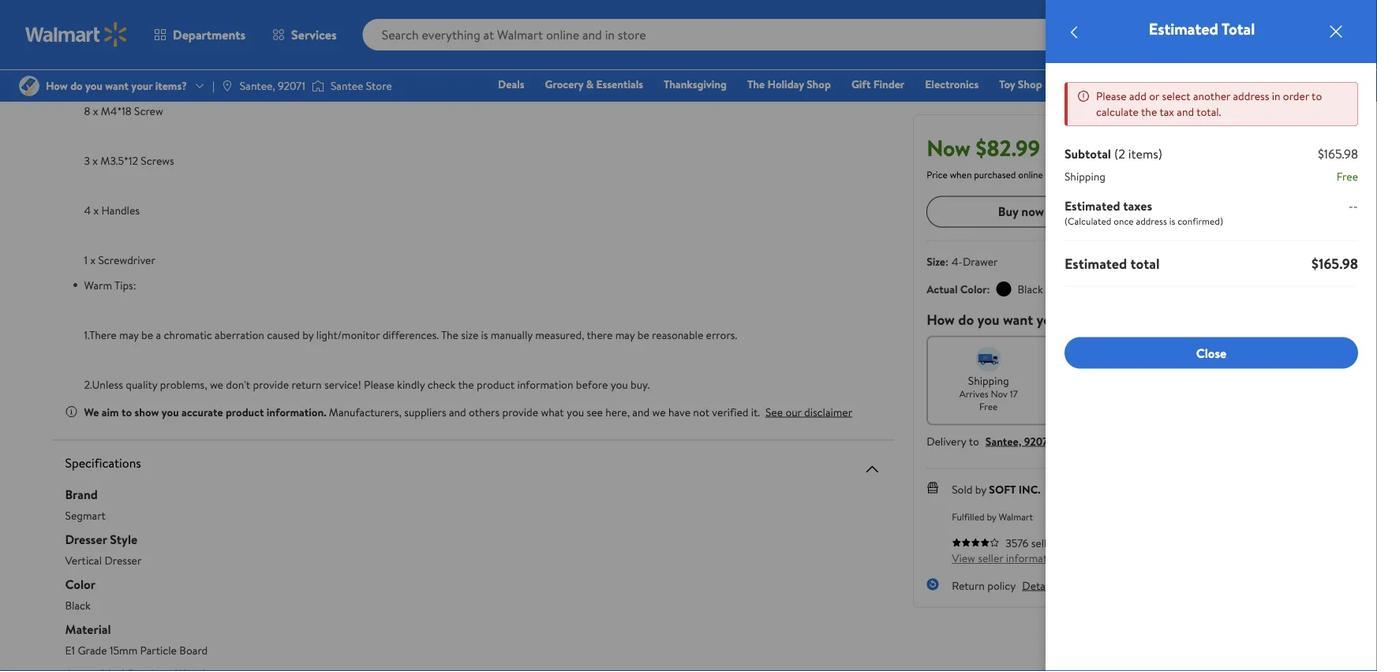 Task type: locate. For each thing, give the bounding box(es) containing it.
seller right 3576
[[1031, 535, 1057, 551]]

drawer up 28 x m5*50 screws
[[109, 4, 144, 19]]

product
[[477, 377, 515, 392], [226, 404, 264, 420]]

one debit
[[1230, 77, 1284, 92]]

1 horizontal spatial be
[[638, 327, 649, 342]]

0 vertical spatial dresser
[[147, 4, 184, 19]]

0 horizontal spatial shop
[[807, 77, 831, 92]]

1 horizontal spatial drawer
[[963, 254, 998, 269]]

estimated total
[[1149, 18, 1255, 40]]

total
[[1131, 254, 1160, 274]]

please up calculate on the top right of page
[[1096, 88, 1127, 104]]

1 horizontal spatial the
[[1141, 104, 1157, 120]]

2 may from the left
[[615, 327, 635, 342]]

x right 8
[[93, 103, 98, 119]]

x up walmart image
[[90, 4, 96, 19]]

toy
[[999, 77, 1016, 92]]

one
[[1230, 77, 1254, 92]]

accurate
[[182, 404, 223, 420]]

1 vertical spatial the
[[441, 327, 459, 342]]

a
[[156, 327, 161, 342]]

subtotal (2 items)
[[1065, 145, 1163, 163]]

0 horizontal spatial color
[[65, 576, 96, 593]]

buy.
[[631, 377, 650, 392]]

intent image for delivery image
[[1237, 347, 1262, 372]]

2 horizontal spatial and
[[1177, 104, 1194, 120]]

shipping for shipping
[[1065, 169, 1106, 184]]

policy
[[988, 578, 1016, 593]]

1 vertical spatial 1
[[84, 252, 88, 268]]

0 vertical spatial provide
[[253, 377, 289, 392]]

to left cart
[[1211, 203, 1223, 220]]

by right caused
[[303, 327, 314, 342]]

and inside please add or select another address in order to calculate the tax and total.
[[1177, 104, 1194, 120]]

1 vertical spatial drawer
[[963, 254, 998, 269]]

2 be from the left
[[638, 327, 649, 342]]

0 vertical spatial we
[[210, 377, 223, 392]]

how
[[927, 310, 955, 329]]

1 vertical spatial $165.98
[[1312, 254, 1359, 274]]

differences.
[[383, 327, 439, 342]]

address right once
[[1136, 214, 1167, 228]]

3576
[[1006, 535, 1029, 551]]

x
[[90, 4, 96, 19], [99, 54, 104, 69], [93, 103, 98, 119], [93, 153, 98, 168], [93, 203, 99, 218], [90, 252, 96, 268]]

0 horizontal spatial shipping
[[968, 373, 1009, 388]]

4- up walmart image
[[98, 4, 109, 19]]

4- for :
[[952, 254, 963, 269]]

is left add
[[1170, 214, 1176, 228]]

screws right m3.5*12
[[141, 153, 174, 168]]

4- for x
[[98, 4, 109, 19]]

0 vertical spatial 1
[[84, 4, 88, 19]]

be left reasonable
[[638, 327, 649, 342]]

estimated left taxes
[[1065, 197, 1120, 214]]

free inside estimated total dialog
[[1337, 169, 1359, 184]]

seller for view
[[978, 551, 1004, 566]]

1 horizontal spatial please
[[1096, 88, 1127, 104]]

8 x m4*18 screw
[[84, 103, 163, 119]]

and
[[1177, 104, 1194, 120], [449, 404, 466, 420], [633, 404, 650, 420]]

black inside brand segmart dresser style vertical dresser color black material e1 grade 15mm particle board
[[65, 598, 91, 613]]

once
[[1114, 214, 1134, 228]]

1 vertical spatial we
[[652, 404, 666, 420]]

we
[[210, 377, 223, 392], [652, 404, 666, 420]]

x up "warm"
[[90, 252, 96, 268]]

or
[[1150, 88, 1160, 104]]

return
[[952, 578, 985, 593]]

screws for 28 x m5*50 screws
[[142, 54, 176, 69]]

how do you want your item?
[[927, 310, 1103, 329]]

select
[[1162, 88, 1191, 104]]

x right "4"
[[93, 203, 99, 218]]

m5*50
[[107, 54, 140, 69]]

1 horizontal spatial free
[[1337, 169, 1359, 184]]

vertical
[[65, 553, 102, 568]]

information up 'what'
[[517, 377, 573, 392]]

0 vertical spatial shipping
[[1065, 169, 1106, 184]]

is
[[1170, 214, 1176, 228], [481, 327, 488, 342]]

m4*18
[[101, 103, 132, 119]]

shipping down subtotal
[[1065, 169, 1106, 184]]

one debit link
[[1223, 76, 1291, 93]]

you right do at top
[[978, 310, 1000, 329]]

1 horizontal spatial the
[[748, 77, 765, 92]]

black up want
[[1018, 282, 1043, 297]]

by right fulfilled
[[987, 510, 997, 524]]

home
[[1063, 77, 1092, 92]]

2 1 from the top
[[84, 252, 88, 268]]

x for 4-
[[90, 4, 96, 19]]

4- right size
[[952, 254, 963, 269]]

the left size on the left
[[441, 327, 459, 342]]

reasonable
[[652, 327, 704, 342]]

shipping down intent image for shipping
[[968, 373, 1009, 388]]

0 vertical spatial information
[[517, 377, 573, 392]]

0 vertical spatial color
[[961, 282, 987, 297]]

tax
[[1160, 104, 1175, 120]]

0 horizontal spatial may
[[119, 327, 139, 342]]

black up the material
[[65, 598, 91, 613]]

and right here, in the left of the page
[[633, 404, 650, 420]]

product up others
[[477, 377, 515, 392]]

2.unless
[[84, 377, 123, 392]]

toy shop link
[[992, 76, 1050, 93]]

1 vertical spatial information
[[1006, 551, 1062, 566]]

buy now button
[[927, 196, 1116, 228]]

to right "aim"
[[122, 404, 132, 420]]

shipping arrives nov 17 free
[[960, 373, 1018, 413]]

0 vertical spatial free
[[1337, 169, 1359, 184]]

check
[[428, 377, 456, 392]]

address left in at the top of the page
[[1233, 88, 1270, 104]]

grade
[[78, 643, 107, 658]]

now
[[927, 132, 971, 163]]

taxes
[[1123, 197, 1152, 214]]

0 horizontal spatial be
[[141, 327, 153, 342]]

close
[[1196, 344, 1227, 362]]

the left holiday
[[748, 77, 765, 92]]

be left the a
[[141, 327, 153, 342]]

shipping inside estimated total dialog
[[1065, 169, 1106, 184]]

order
[[1283, 88, 1310, 104]]

color down size : 4-drawer
[[961, 282, 987, 297]]

arrives
[[960, 387, 989, 401]]

free up --
[[1337, 169, 1359, 184]]

may right 1.there
[[119, 327, 139, 342]]

1 horizontal spatial address
[[1233, 88, 1270, 104]]

service!
[[324, 377, 361, 392]]

before
[[576, 377, 608, 392]]

seller down 3.8862 stars out of 5, based on 3576 seller reviews element
[[978, 551, 1004, 566]]

$165.98 right selections
[[1312, 254, 1359, 274]]

aim
[[102, 404, 119, 420]]

the right check
[[458, 377, 474, 392]]

drawer up actual color :
[[963, 254, 998, 269]]

and down select
[[1177, 104, 1194, 120]]

free inside the "shipping arrives nov 17 free"
[[980, 400, 998, 413]]

0 vertical spatial address
[[1233, 88, 1270, 104]]

x right 3
[[93, 153, 98, 168]]

$165.98 up --
[[1318, 145, 1359, 163]]

0 vertical spatial screws
[[142, 54, 176, 69]]

it.
[[751, 404, 760, 420]]

1 horizontal spatial product
[[477, 377, 515, 392]]

x right 28
[[99, 54, 104, 69]]

screws right "m5*50"
[[142, 54, 176, 69]]

1 horizontal spatial black
[[1018, 282, 1043, 297]]

size
[[927, 254, 946, 269]]

to right delivery
[[969, 434, 979, 449]]

by right sold
[[976, 482, 987, 498]]

address inside estimated taxes (calculated once address is confirmed)
[[1136, 214, 1167, 228]]

1 vertical spatial free
[[980, 400, 998, 413]]

0 vertical spatial drawer
[[109, 4, 144, 19]]

drawer
[[109, 4, 144, 19], [963, 254, 998, 269]]

purchased
[[974, 168, 1016, 181]]

to right order
[[1312, 88, 1322, 104]]

1 vertical spatial product
[[226, 404, 264, 420]]

shop right toy
[[1018, 77, 1042, 92]]

0 horizontal spatial drawer
[[109, 4, 144, 19]]

segmart
[[65, 508, 106, 523]]

0 horizontal spatial 4-
[[98, 4, 109, 19]]

0 vertical spatial the
[[1141, 104, 1157, 120]]

here,
[[606, 404, 630, 420]]

0 vertical spatial $165.98
[[1318, 145, 1359, 163]]

1 vertical spatial address
[[1136, 214, 1167, 228]]

dresser down style
[[105, 553, 142, 568]]

address
[[1233, 88, 1270, 104], [1136, 214, 1167, 228]]

: up "actual"
[[946, 254, 949, 269]]

1 vertical spatial estimated
[[1065, 197, 1120, 214]]

seller
[[1031, 535, 1057, 551], [978, 551, 1004, 566]]

-
[[1349, 197, 1354, 214], [1354, 197, 1359, 214]]

we aim to show you accurate product information. manufacturers, suppliers and others provide what you see here, and we have not verified it. see our disclaimer
[[84, 404, 853, 420]]

shop right holiday
[[807, 77, 831, 92]]

1 vertical spatial black
[[65, 598, 91, 613]]

1 up "warm"
[[84, 252, 88, 268]]

1 up walmart image
[[84, 4, 88, 19]]

0 horizontal spatial black
[[65, 598, 91, 613]]

you left buy.
[[611, 377, 628, 392]]

shipping
[[1065, 169, 1106, 184], [968, 373, 1009, 388]]

0 vertical spatial estimated
[[1149, 18, 1219, 40]]

0 horizontal spatial free
[[980, 400, 998, 413]]

learn more about strikethrough prices image
[[1085, 145, 1097, 158]]

0 horizontal spatial information
[[517, 377, 573, 392]]

2 vertical spatial estimated
[[1065, 254, 1127, 274]]

0 horizontal spatial provide
[[253, 377, 289, 392]]

1 vertical spatial 4-
[[952, 254, 963, 269]]

0 horizontal spatial the
[[458, 377, 474, 392]]

in
[[1272, 88, 1281, 104]]

1 horizontal spatial shipping
[[1065, 169, 1106, 184]]

dresser up the vertical
[[65, 531, 107, 549]]

1 horizontal spatial :
[[987, 282, 990, 297]]

1 horizontal spatial 4-
[[952, 254, 963, 269]]

is inside estimated taxes (calculated once address is confirmed)
[[1170, 214, 1176, 228]]

estimated left total on the top right
[[1149, 18, 1219, 40]]

not
[[693, 404, 710, 420]]

1 vertical spatial by
[[976, 482, 987, 498]]

color inside brand segmart dresser style vertical dresser color black material e1 grade 15mm particle board
[[65, 576, 96, 593]]

1 horizontal spatial we
[[652, 404, 666, 420]]

our
[[786, 404, 802, 420]]

information
[[517, 377, 573, 392], [1006, 551, 1062, 566]]

1 horizontal spatial seller
[[1031, 535, 1057, 551]]

0 vertical spatial is
[[1170, 214, 1176, 228]]

suppliers
[[404, 404, 446, 420]]

provide right don't
[[253, 377, 289, 392]]

0 vertical spatial :
[[946, 254, 949, 269]]

information up details button
[[1006, 551, 1062, 566]]

your
[[1037, 310, 1064, 329]]

1 vertical spatial :
[[987, 282, 990, 297]]

caused
[[267, 327, 300, 342]]

0 horizontal spatial seller
[[978, 551, 1004, 566]]

drawer for :
[[963, 254, 998, 269]]

and left others
[[449, 404, 466, 420]]

estimated for estimated total
[[1149, 18, 1219, 40]]

errors.
[[706, 327, 737, 342]]

(calculated
[[1065, 214, 1112, 228]]

provide left 'what'
[[502, 404, 538, 420]]

0 vertical spatial please
[[1096, 88, 1127, 104]]

buy now
[[998, 203, 1044, 220]]

1 horizontal spatial color
[[961, 282, 987, 297]]

price when purchased online
[[927, 168, 1043, 181]]

is right size on the left
[[481, 327, 488, 342]]

soft
[[989, 482, 1016, 498]]

1 horizontal spatial may
[[615, 327, 635, 342]]

0 horizontal spatial please
[[364, 377, 394, 392]]

may right "there"
[[615, 327, 635, 342]]

0 vertical spatial 4-
[[98, 4, 109, 19]]

0 horizontal spatial the
[[441, 327, 459, 342]]

deals
[[498, 77, 525, 92]]

1 vertical spatial is
[[481, 327, 488, 342]]

please up manufacturers,
[[364, 377, 394, 392]]

be
[[141, 327, 153, 342], [638, 327, 649, 342]]

the down or in the right top of the page
[[1141, 104, 1157, 120]]

0 vertical spatial black
[[1018, 282, 1043, 297]]

close panel image
[[1327, 22, 1346, 41]]

sold
[[952, 482, 973, 498]]

estimated down (calculated
[[1065, 254, 1127, 274]]

free
[[1337, 169, 1359, 184], [980, 400, 998, 413]]

color down the vertical
[[65, 576, 96, 593]]

1 vertical spatial shipping
[[968, 373, 1009, 388]]

edit selections button
[[1242, 252, 1312, 268]]

1 vertical spatial color
[[65, 576, 96, 593]]

0 horizontal spatial and
[[449, 404, 466, 420]]

intent image for pickup image
[[1107, 347, 1132, 372]]

estimated inside estimated taxes (calculated once address is confirmed)
[[1065, 197, 1120, 214]]

walmart+
[[1304, 77, 1351, 92]]

close button
[[1065, 337, 1359, 369]]

toy shop
[[999, 77, 1042, 92]]

1 vertical spatial please
[[364, 377, 394, 392]]

1 1 from the top
[[84, 4, 88, 19]]

92071
[[1024, 434, 1052, 449]]

:
[[946, 254, 949, 269], [987, 282, 990, 297]]

you right show
[[162, 404, 179, 420]]

1 vertical spatial provide
[[502, 404, 538, 420]]

free left 17
[[980, 400, 998, 413]]

shipping inside the "shipping arrives nov 17 free"
[[968, 373, 1009, 388]]

we left have
[[652, 404, 666, 420]]

1 for 1 x 4-drawer dresser
[[84, 4, 88, 19]]

show
[[135, 404, 159, 420]]

0 vertical spatial by
[[303, 327, 314, 342]]

we left don't
[[210, 377, 223, 392]]

: down size : 4-drawer
[[987, 282, 990, 297]]

1 horizontal spatial is
[[1170, 214, 1176, 228]]

0 horizontal spatial is
[[481, 327, 488, 342]]

2 vertical spatial by
[[987, 510, 997, 524]]

now
[[1022, 203, 1044, 220]]

product down don't
[[226, 404, 264, 420]]

1 vertical spatial screws
[[141, 153, 174, 168]]

0 vertical spatial product
[[477, 377, 515, 392]]

1 horizontal spatial provide
[[502, 404, 538, 420]]

28 x m5*50 screws
[[84, 54, 176, 69]]

0 horizontal spatial address
[[1136, 214, 1167, 228]]

1 horizontal spatial shop
[[1018, 77, 1042, 92]]

dresser up 28 x m5*50 screws
[[147, 4, 184, 19]]

electronics
[[925, 77, 979, 92]]



Task type: vqa. For each thing, say whether or not it's contained in the screenshot.
'The Holiday Shop' link
yes



Task type: describe. For each thing, give the bounding box(es) containing it.
the holiday shop
[[748, 77, 831, 92]]

2 - from the left
[[1354, 197, 1359, 214]]

brand segmart dresser style vertical dresser color black material e1 grade 15mm particle board
[[65, 486, 208, 658]]

sold by soft inc.
[[952, 482, 1041, 498]]

finder
[[874, 77, 905, 92]]

price
[[927, 168, 948, 181]]

measured,
[[535, 327, 584, 342]]

view seller information
[[952, 551, 1062, 566]]

actual color :
[[927, 282, 990, 297]]

electronics link
[[918, 76, 986, 93]]

2.unless quality problems, we don't provide return service! please kindly check the product information before you buy.
[[84, 377, 650, 392]]

inc.
[[1019, 482, 1041, 498]]

screws for 3 x m3.5*12 screws
[[141, 153, 174, 168]]

0 horizontal spatial we
[[210, 377, 223, 392]]

3 x m3.5*12 screws
[[84, 153, 174, 168]]

back image
[[1065, 22, 1084, 41]]

information.
[[267, 404, 326, 420]]

intent image for shipping image
[[976, 347, 1001, 372]]

1 be from the left
[[141, 327, 153, 342]]

specifications
[[65, 455, 141, 472]]

specifications image
[[863, 460, 882, 479]]

(2
[[1115, 145, 1126, 163]]

reviews
[[1060, 535, 1095, 551]]

screw
[[134, 103, 163, 119]]

gift
[[852, 77, 871, 92]]

2
[[1342, 18, 1348, 31]]

4
[[84, 203, 91, 218]]

3576 seller reviews
[[1006, 535, 1095, 551]]

view
[[952, 551, 976, 566]]

e1
[[65, 643, 75, 658]]

$165.98 for estimated total
[[1312, 254, 1359, 274]]

by for sold
[[976, 482, 987, 498]]

drawer for x
[[109, 4, 144, 19]]

estimated total
[[1065, 254, 1160, 274]]

quality
[[126, 377, 157, 392]]

&
[[586, 77, 594, 92]]

edit selections
[[1242, 252, 1312, 268]]

screwdriver
[[98, 252, 155, 268]]

manufacturers,
[[329, 404, 402, 420]]

2 vertical spatial dresser
[[105, 553, 142, 568]]

total
[[1222, 18, 1255, 40]]

x for screwdriver
[[90, 252, 96, 268]]

m3.5*12
[[101, 153, 138, 168]]

handles
[[101, 203, 140, 218]]

walmart
[[999, 510, 1033, 524]]

2 shop from the left
[[1018, 77, 1042, 92]]

see
[[766, 404, 783, 420]]

x for m3.5*12
[[93, 153, 98, 168]]

1 may from the left
[[119, 327, 139, 342]]

address inside please add or select another address in order to calculate the tax and total.
[[1233, 88, 1270, 104]]

holiday
[[768, 77, 804, 92]]

1 vertical spatial the
[[458, 377, 474, 392]]

the inside please add or select another address in order to calculate the tax and total.
[[1141, 104, 1157, 120]]

1.there may be a chromatic aberration caused by light/monitor differences. the size is manually measured, there may be reasonable errors.
[[84, 327, 737, 342]]

the holiday shop link
[[740, 76, 838, 93]]

by for fulfilled
[[987, 510, 997, 524]]

grocery & essentials
[[545, 77, 643, 92]]

nov
[[991, 387, 1008, 401]]

what
[[541, 404, 564, 420]]

santee,
[[986, 434, 1022, 449]]

0 horizontal spatial product
[[226, 404, 264, 420]]

total.
[[1197, 104, 1221, 120]]

online
[[1019, 168, 1043, 181]]

x for m5*50
[[99, 54, 104, 69]]

see
[[587, 404, 603, 420]]

chromatic
[[164, 327, 212, 342]]

board
[[179, 643, 208, 658]]

seller for 3576
[[1031, 535, 1057, 551]]

estimated for estimated total
[[1065, 254, 1127, 274]]

8
[[84, 103, 90, 119]]

disclaimer
[[804, 404, 853, 420]]

home link
[[1056, 76, 1099, 93]]

1 for 1 x screwdriver
[[84, 252, 88, 268]]

details
[[1022, 578, 1056, 593]]

items)
[[1129, 145, 1163, 163]]

thanksgiving link
[[657, 76, 734, 93]]

1 horizontal spatial information
[[1006, 551, 1062, 566]]

x for m4*18
[[93, 103, 98, 119]]

confirmed)
[[1178, 214, 1224, 228]]

1 horizontal spatial and
[[633, 404, 650, 420]]

size : 4-drawer
[[927, 254, 998, 269]]

estimated for estimated taxes (calculated once address is confirmed)
[[1065, 197, 1120, 214]]

calculate
[[1096, 104, 1139, 120]]

add to cart
[[1186, 203, 1248, 220]]

item?
[[1068, 310, 1103, 329]]

$199.99
[[1047, 144, 1082, 159]]

0 vertical spatial the
[[748, 77, 765, 92]]

0 horizontal spatial :
[[946, 254, 949, 269]]

1 vertical spatial dresser
[[65, 531, 107, 549]]

shipping for shipping arrives nov 17 free
[[968, 373, 1009, 388]]

santee, 92071 button
[[986, 434, 1052, 449]]

Walmart Site-Wide search field
[[363, 19, 1105, 51]]

3.8862 stars out of 5, based on 3576 seller reviews element
[[952, 538, 999, 547]]

add
[[1130, 88, 1147, 104]]

details button
[[1022, 578, 1056, 593]]

registry
[[1170, 77, 1210, 92]]

return policy details
[[952, 578, 1056, 593]]

28
[[84, 54, 96, 69]]

tips:
[[114, 277, 136, 293]]

fulfilled
[[952, 510, 985, 524]]

thanksgiving
[[664, 77, 727, 92]]

kindly
[[397, 377, 425, 392]]

manually
[[491, 327, 533, 342]]

1 - from the left
[[1349, 197, 1354, 214]]

please inside please add or select another address in order to calculate the tax and total.
[[1096, 88, 1127, 104]]

when
[[950, 168, 972, 181]]

to inside button
[[1211, 203, 1223, 220]]

$165.98 for subtotal
[[1318, 145, 1359, 163]]

--
[[1349, 197, 1359, 214]]

legal information image
[[1047, 168, 1059, 180]]

you left see
[[567, 404, 584, 420]]

fulfilled by walmart
[[952, 510, 1033, 524]]

gift finder
[[852, 77, 905, 92]]

3
[[84, 153, 90, 168]]

Search search field
[[363, 19, 1105, 51]]

want
[[1003, 310, 1033, 329]]

to inside please add or select another address in order to calculate the tax and total.
[[1312, 88, 1322, 104]]

do
[[958, 310, 974, 329]]

x for handles
[[93, 203, 99, 218]]

walmart image
[[25, 22, 128, 47]]

estimated total dialog
[[1046, 0, 1377, 672]]

buy
[[998, 203, 1019, 220]]

actual
[[927, 282, 958, 297]]

1 shop from the left
[[807, 77, 831, 92]]



